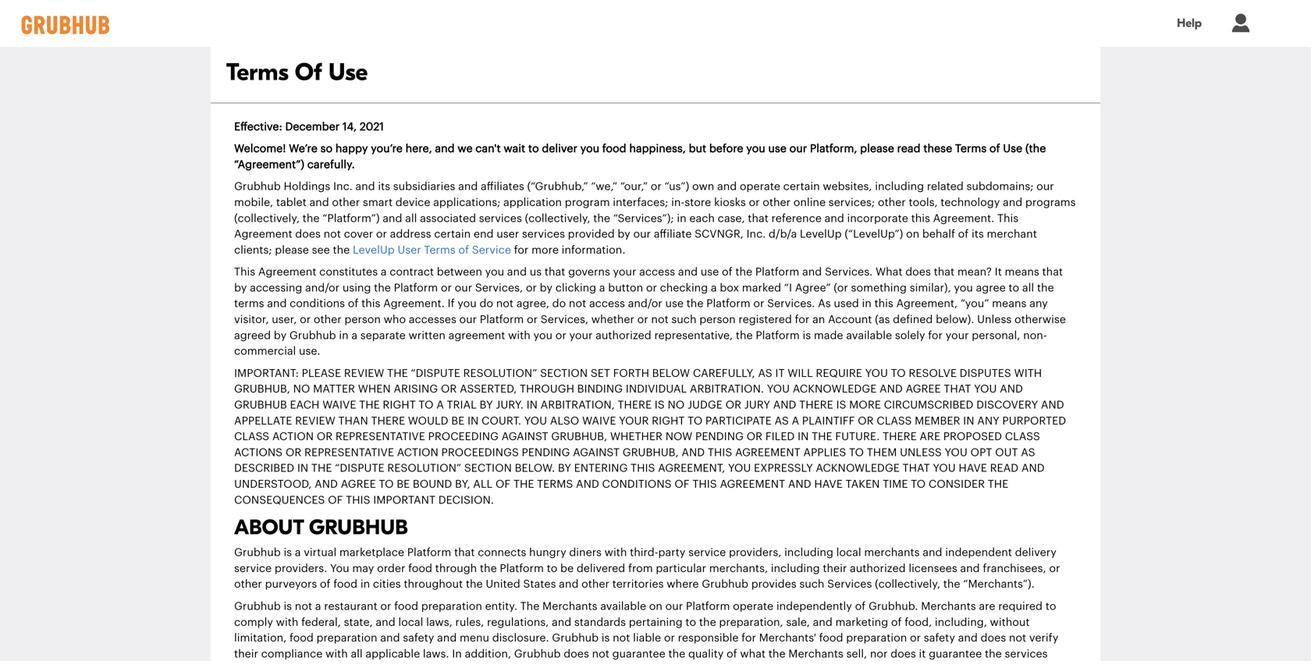 Task type: describe. For each thing, give the bounding box(es) containing it.
or right cover
[[376, 229, 387, 240]]

0 vertical spatial certain
[[784, 181, 820, 192]]

proceeding
[[428, 431, 499, 442]]

does down without
[[981, 633, 1006, 644]]

your
[[619, 416, 649, 426]]

marketplace
[[340, 547, 404, 558]]

or down cities
[[381, 601, 391, 612]]

in right filed
[[798, 431, 809, 442]]

the up the any
[[1037, 283, 1054, 293]]

use inside "welcome! we're so happy you're here, and we can't wait to deliver you food happiness, but before you use our platform, please read these terms of use (the "agreement") carefully."
[[1003, 143, 1023, 154]]

may
[[352, 563, 374, 574]]

or down the conditions
[[300, 314, 311, 325]]

you up more at the right of page
[[865, 368, 888, 379]]

2 horizontal spatial merchants
[[921, 601, 976, 612]]

platform inside grubhub is not a restaurant or food preparation entity. the merchants available on our platform operate independently of grubhub. merchants are required to comply with federal, state, and local laws, rules, regulations, and standards pertaining to the preparation, sale, and marketing of food, including, without limitation, food preparation and safety and menu disclosure. grubhub is not liable or responsible for merchants' food preparation or safety and does not verify their compliance with all applicable laws. in addition, grubhub does not guarantee the quality of what the merchants sell, nor does it guarantee the servi
[[686, 601, 730, 612]]

entering
[[574, 463, 628, 474]]

connects
[[478, 547, 526, 558]]

the right see
[[333, 245, 350, 256]]

solely
[[895, 330, 925, 341]]

0 horizontal spatial of
[[328, 495, 343, 506]]

grubhub up comply
[[234, 601, 281, 612]]

1 vertical spatial action
[[397, 447, 439, 458]]

0 vertical spatial action
[[272, 431, 314, 442]]

0 horizontal spatial against
[[502, 431, 548, 442]]

not left liable
[[613, 633, 630, 644]]

in up understood,
[[297, 463, 309, 474]]

in inside grubhub holdings inc. and its subsidiaries and affiliates ("grubhub," "we," "our," or "us") own and operate certain websites, including related subdomains; our mobile, tablet and other smart device applications; application program interfaces; in-store kiosks or other online services; other tools, technology and programs (collectively, the "platform") and all associated services (collectively, the "services"); in each case, that reference and incorporate this agreement. this agreement does not cover or address certain end user services provided by our affiliate scvngr, inc. d/b/a levelup ("levelup") on behalf of its merchant clients; please see the
[[677, 213, 687, 224]]

you right if
[[458, 298, 477, 309]]

0 horizontal spatial your
[[569, 330, 593, 341]]

("grubhub,"
[[527, 181, 588, 192]]

or right button
[[646, 283, 657, 293]]

you down it at the right of the page
[[767, 384, 790, 395]]

discovery
[[977, 400, 1038, 411]]

trial
[[447, 400, 477, 411]]

conditions
[[602, 479, 672, 490]]

0 vertical spatial by
[[480, 400, 493, 411]]

read
[[990, 463, 1019, 474]]

or down food,
[[910, 633, 921, 644]]

grubhub image
[[16, 16, 116, 34]]

such inside this agreement constitutes a contract between you and us that governs your access and use of the platform and services. what does that mean? it means that by accessing and/or using the platform or our services, or by clicking a button or checking a box marked "i agree" (or something similar), you agree to all the terms and conditions of this agreement. if you do not agree, do not access and/or use the platform or services. as used in this agreement, "you" means any visitor, user, or other person who accesses our platform or services, whether or not such person registered for an account (as defined below). unless otherwise agreed by grubhub in a separate written agreement with you or your authorized representative, the platform is made available solely for your personal, non- commercial use.
[[672, 314, 697, 325]]

1 vertical spatial means
[[992, 298, 1027, 309]]

scvngr,
[[695, 229, 744, 240]]

this down agreement,
[[693, 479, 717, 490]]

does inside grubhub holdings inc. and its subsidiaries and affiliates ("grubhub," "we," "our," or "us") own and operate certain websites, including related subdomains; our mobile, tablet and other smart device applications; application program interfaces; in-store kiosks or other online services; other tools, technology and programs (collectively, the "platform") and all associated services (collectively, the "services"); in each case, that reference and incorporate this agreement. this agreement does not cover or address certain end user services provided by our affiliate scvngr, inc. d/b/a levelup ("levelup") on behalf of its merchant clients; please see the
[[295, 229, 321, 240]]

application
[[504, 197, 562, 208]]

1 horizontal spatial merchants
[[789, 649, 844, 660]]

0 horizontal spatial use
[[665, 298, 684, 309]]

"us")
[[665, 181, 690, 192]]

unless
[[900, 447, 942, 458]]

1 horizontal spatial inc.
[[747, 229, 766, 240]]

to right time
[[911, 479, 926, 490]]

and down expressly
[[788, 479, 812, 490]]

of down "grubhub."
[[891, 617, 902, 628]]

about
[[234, 516, 304, 540]]

decision.
[[438, 495, 494, 506]]

so
[[321, 143, 333, 154]]

tablet
[[276, 197, 307, 208]]

and down entering
[[576, 479, 599, 490]]

or down clicking
[[556, 330, 567, 341]]

0 vertical spatial service
[[689, 547, 726, 558]]

0 horizontal spatial access
[[589, 298, 625, 309]]

used
[[834, 298, 859, 309]]

grubhub inside this agreement constitutes a contract between you and us that governs your access and use of the platform and services. what does that mean? it means that by accessing and/or using the platform or our services, or by clicking a button or checking a box marked "i agree" (or something similar), you agree to all the terms and conditions of this agreement. if you do not agree, do not access and/or use the platform or services. as used in this agreement, "you" means any visitor, user, or other person who accesses our platform or services, whether or not such person registered for an account (as defined below). unless otherwise agreed by grubhub in a separate written agreement with you or your authorized representative, the platform is made available solely for your personal, non- commercial use.
[[290, 330, 336, 341]]

0 horizontal spatial resolution"
[[387, 463, 461, 474]]

more
[[849, 400, 881, 411]]

in down 'something' on the right top of page
[[862, 298, 872, 309]]

platform up agreement at left
[[480, 314, 524, 325]]

wait
[[504, 143, 525, 154]]

1 horizontal spatial against
[[573, 447, 620, 458]]

are
[[920, 431, 941, 442]]

the up responsible
[[699, 617, 716, 628]]

for down below).
[[928, 330, 943, 341]]

0 horizontal spatial a
[[437, 400, 444, 411]]

d/b/a
[[769, 229, 797, 240]]

food down you
[[334, 579, 358, 590]]

food down cities
[[394, 601, 418, 612]]

that inside grubhub holdings inc. and its subsidiaries and affiliates ("grubhub," "we," "our," or "us") own and operate certain websites, including related subdomains; our mobile, tablet and other smart device applications; application program interfaces; in-store kiosks or other online services; other tools, technology and programs (collectively, the "platform") and all associated services (collectively, the "services"); in each case, that reference and incorporate this agreement. this agreement does not cover or address certain end user services provided by our affiliate scvngr, inc. d/b/a levelup ("levelup") on behalf of its merchant clients; please see the
[[748, 213, 769, 224]]

to left the resolve
[[891, 368, 906, 379]]

each
[[690, 213, 715, 224]]

platform,
[[810, 143, 858, 154]]

grubhub down disclosure.
[[514, 649, 561, 660]]

0 vertical spatial terms
[[226, 59, 289, 87]]

our up agreement at left
[[459, 314, 477, 325]]

constitutes
[[319, 267, 378, 278]]

comply
[[234, 617, 273, 628]]

1 vertical spatial services
[[522, 229, 565, 240]]

that up the any
[[1043, 267, 1063, 278]]

1 person from the left
[[345, 314, 381, 325]]

the down connects at the left
[[480, 563, 497, 574]]

our inside "welcome! we're so happy you're here, and we can't wait to deliver you food happiness, but before you use our platform, please read these terms of use (the "agreement") carefully."
[[790, 143, 807, 154]]

1 horizontal spatial that
[[944, 384, 971, 395]]

hungry
[[529, 547, 566, 558]]

the down when at left bottom
[[359, 400, 380, 411]]

0 horizontal spatial as
[[758, 368, 773, 379]]

agreement. inside this agreement constitutes a contract between you and us that governs your access and use of the platform and services. what does that mean? it means that by accessing and/or using the platform or our services, or by clicking a button or checking a box marked "i agree" (or something similar), you agree to all the terms and conditions of this agreement. if you do not agree, do not access and/or use the platform or services. as used in this agreement, "you" means any visitor, user, or other person who accesses our platform or services, whether or not such person registered for an account (as defined below). unless otherwise agreed by grubhub in a separate written agreement with you or your authorized representative, the platform is made available solely for your personal, non- commercial use.
[[383, 298, 445, 309]]

be
[[561, 563, 574, 574]]

with inside this agreement constitutes a contract between you and us that governs your access and use of the platform and services. what does that mean? it means that by accessing and/or using the platform or our services, or by clicking a button or checking a box marked "i agree" (or something similar), you agree to all the terms and conditions of this agreement. if you do not agree, do not access and/or use the platform or services. as used in this agreement, "you" means any visitor, user, or other person who accesses our platform or services, whether or not such person registered for an account (as defined below). unless otherwise agreed by grubhub in a separate written agreement with you or your authorized representative, the platform is made available solely for your personal, non- commercial use.
[[508, 330, 531, 341]]

1 vertical spatial use
[[701, 267, 719, 278]]

below
[[652, 368, 690, 379]]

cover
[[344, 229, 373, 240]]

proceedings
[[441, 447, 519, 458]]

0 horizontal spatial have
[[814, 479, 843, 490]]

1 horizontal spatial preparation
[[421, 601, 482, 612]]

arbitration,
[[541, 400, 615, 411]]

by inside grubhub holdings inc. and its subsidiaries and affiliates ("grubhub," "we," "our," or "us") own and operate certain websites, including related subdomains; our mobile, tablet and other smart device applications; application program interfaces; in-store kiosks or other online services; other tools, technology and programs (collectively, the "platform") and all associated services (collectively, the "services"); in each case, that reference and incorporate this agreement. this agreement does not cover or address certain end user services provided by our affiliate scvngr, inc. d/b/a levelup ("levelup") on behalf of its merchant clients; please see the
[[618, 229, 631, 240]]

0 horizontal spatial pending
[[522, 447, 570, 458]]

1 horizontal spatial your
[[613, 267, 637, 278]]

1 vertical spatial a
[[792, 416, 799, 426]]

1 vertical spatial agreement
[[720, 479, 785, 490]]

member
[[915, 416, 961, 426]]

this up conditions
[[631, 463, 655, 474]]

clients;
[[234, 245, 272, 256]]

understood,
[[234, 479, 312, 490]]

0 vertical spatial services,
[[475, 283, 523, 293]]

that right the us
[[545, 267, 565, 278]]

in-
[[671, 197, 685, 208]]

affiliate
[[654, 229, 692, 240]]

agreement inside grubhub holdings inc. and its subsidiaries and affiliates ("grubhub," "we," "our," or "us") own and operate certain websites, including related subdomains; our mobile, tablet and other smart device applications; application program interfaces; in-store kiosks or other online services; other tools, technology and programs (collectively, the "platform") and all associated services (collectively, the "services"); in each case, that reference and incorporate this agreement. this agreement does not cover or address certain end user services provided by our affiliate scvngr, inc. d/b/a levelup ("levelup") on behalf of its merchant clients; please see the
[[234, 229, 292, 240]]

below).
[[936, 314, 975, 325]]

written
[[409, 330, 446, 341]]

grubhub.
[[869, 601, 918, 612]]

it
[[776, 368, 785, 379]]

provides
[[752, 579, 797, 590]]

party
[[658, 547, 686, 558]]

account
[[828, 314, 872, 325]]

each
[[290, 400, 320, 411]]

0 horizontal spatial this
[[362, 298, 380, 309]]

help
[[1177, 16, 1202, 30]]

below.
[[515, 463, 555, 474]]

0 vertical spatial inc.
[[333, 181, 353, 192]]

0 vertical spatial access
[[639, 267, 675, 278]]

including inside grubhub holdings inc. and its subsidiaries and affiliates ("grubhub," "we," "our," or "us") own and operate certain websites, including related subdomains; our mobile, tablet and other smart device applications; application program interfaces; in-store kiosks or other online services; other tools, technology and programs (collectively, the "platform") and all associated services (collectively, the "services"); in each case, that reference and incorporate this agreement. this agreement does not cover or address certain end user services provided by our affiliate scvngr, inc. d/b/a levelup ("levelup") on behalf of its merchant clients; please see the
[[875, 181, 924, 192]]

by,
[[455, 479, 470, 490]]

2 do from the left
[[552, 298, 566, 309]]

local inside grubhub is not a restaurant or food preparation entity. the merchants available on our platform operate independently of grubhub. merchants are required to comply with federal, state, and local laws, rules, regulations, and standards pertaining to the preparation, sale, and marketing of food, including, without limitation, food preparation and safety and menu disclosure. grubhub is not liable or responsible for merchants' food preparation or safety and does not verify their compliance with all applicable laws. in addition, grubhub does not guarantee the quality of what the merchants sell, nor does it guarantee the servi
[[398, 617, 423, 628]]

in inside about grubhub grubhub is a virtual marketplace platform that connects hungry diners with third-party service providers, including local merchants and independent delivery service providers. you may order food through the platform to be delivered from particular merchants, including their authorized licensees and franchisees, or other purveyors of food in cities throughout the united states and other territories where grubhub provides such services (collectively, the "merchants").
[[361, 579, 370, 590]]

0 horizontal spatial section
[[464, 463, 512, 474]]

read
[[897, 143, 921, 154]]

food inside "welcome! we're so happy you're here, and we can't wait to deliver you food happiness, but before you use our platform, please read these terms of use (the "agreement") carefully."
[[602, 143, 627, 154]]

by down user,
[[274, 330, 287, 341]]

you down mean?
[[954, 283, 973, 293]]

and down holdings
[[309, 197, 329, 208]]

1 horizontal spatial waive
[[582, 416, 616, 426]]

for down user
[[514, 245, 529, 256]]

1 horizontal spatial class
[[877, 416, 912, 426]]

verify
[[1030, 633, 1059, 644]]

the up the provided
[[593, 213, 610, 224]]

our down "services");
[[633, 229, 651, 240]]

grubhub down 'about'
[[234, 547, 281, 558]]

0 horizontal spatial no
[[293, 384, 310, 395]]

0 vertical spatial means
[[1005, 267, 1040, 278]]

the down below. on the left bottom
[[514, 479, 534, 490]]

"platform")
[[323, 213, 380, 224]]

merchants'
[[759, 633, 817, 644]]

"merchants").
[[963, 579, 1035, 590]]

1 vertical spatial acknowledge
[[816, 463, 900, 474]]

a inside about grubhub grubhub is a virtual marketplace platform that connects hungry diners with third-party service providers, including local merchants and independent delivery service providers. you may order food through the platform to be delivered from particular merchants, including their authorized licensees and franchisees, or other purveyors of food in cities throughout the united states and other territories where grubhub provides such services (collectively, the "merchants").
[[295, 547, 301, 558]]

can't
[[476, 143, 501, 154]]

0 vertical spatial "dispute
[[411, 368, 460, 379]]

applicable
[[366, 649, 420, 660]]

december
[[285, 121, 340, 132]]

and down accessing in the top left of the page
[[267, 298, 287, 309]]

or right kiosks on the top
[[749, 197, 760, 208]]

1 vertical spatial its
[[972, 229, 984, 240]]

0 horizontal spatial class
[[234, 431, 269, 442]]

restaurant
[[324, 601, 378, 612]]

1 horizontal spatial agree
[[906, 384, 941, 395]]

taken
[[846, 479, 880, 490]]

1 horizontal spatial resolution"
[[463, 368, 537, 379]]

0 horizontal spatial levelup
[[353, 245, 395, 256]]

1 horizontal spatial be
[[451, 416, 465, 426]]

1 horizontal spatial of
[[496, 479, 511, 490]]

information.
[[562, 245, 626, 256]]

agreed
[[234, 330, 271, 341]]

2 horizontal spatial your
[[946, 330, 969, 341]]

and down subdomains;
[[1003, 197, 1023, 208]]

services
[[828, 579, 872, 590]]

expressly
[[754, 463, 813, 474]]

addition,
[[465, 649, 511, 660]]

and up consequences
[[315, 479, 338, 490]]

1 horizontal spatial services,
[[541, 314, 589, 325]]

not down clicking
[[569, 298, 586, 309]]

and down be
[[559, 579, 579, 590]]

as
[[818, 298, 831, 309]]

their inside grubhub is not a restaurant or food preparation entity. the merchants available on our platform operate independently of grubhub. merchants are required to comply with federal, state, and local laws, rules, regulations, and standards pertaining to the preparation, sale, and marketing of food, including, without limitation, food preparation and safety and menu disclosure. grubhub is not liable or responsible for merchants' food preparation or safety and does not verify their compliance with all applicable laws. in addition, grubhub does not guarantee the quality of what the merchants sell, nor does it guarantee the servi
[[234, 649, 258, 660]]

grubhub is not a restaurant or food preparation entity. the merchants available on our platform operate independently of grubhub. merchants are required to comply with federal, state, and local laws, rules, regulations, and standards pertaining to the preparation, sale, and marketing of food, including, without limitation, food preparation and safety and menu disclosure. grubhub is not liable or responsible for merchants' food preparation or safety and does not verify their compliance with all applicable laws. in addition, grubhub does not guarantee the quality of what the merchants sell, nor does it guarantee the servi
[[234, 601, 1071, 661]]

0 vertical spatial its
[[378, 181, 390, 192]]

1 horizontal spatial terms
[[424, 245, 456, 256]]

2 vertical spatial as
[[1021, 447, 1036, 458]]

1 horizontal spatial section
[[540, 368, 588, 379]]

quality
[[688, 649, 724, 660]]

0 horizontal spatial that
[[903, 463, 930, 474]]

that up similar),
[[934, 267, 955, 278]]

or up if
[[441, 283, 452, 293]]

0 vertical spatial representative
[[336, 431, 425, 442]]

asserted,
[[460, 384, 517, 395]]

the down read
[[988, 479, 1009, 490]]

1 horizontal spatial (collectively,
[[525, 213, 591, 224]]

please inside "welcome! we're so happy you're here, and we can't wait to deliver you food happiness, but before you use our platform, please read these terms of use (the "agreement") carefully."
[[860, 143, 894, 154]]

1 horizontal spatial and/or
[[628, 298, 663, 309]]

the down without
[[985, 649, 1002, 660]]

arbitration.
[[690, 384, 764, 395]]

1 vertical spatial be
[[397, 479, 410, 490]]

platform down box
[[707, 298, 751, 309]]

agreement,
[[658, 463, 725, 474]]

or down more at the right of page
[[858, 416, 874, 426]]

on inside grubhub holdings inc. and its subsidiaries and affiliates ("grubhub," "we," "our," or "us") own and operate certain websites, including related subdomains; our mobile, tablet and other smart device applications; application program interfaces; in-store kiosks or other online services; other tools, technology and programs (collectively, the "platform") and all associated services (collectively, the "services"); in each case, that reference and incorporate this agreement. this agreement does not cover or address certain end user services provided by our affiliate scvngr, inc. d/b/a levelup ("levelup") on behalf of its merchant clients; please see the
[[906, 229, 920, 240]]

responsible
[[678, 633, 739, 644]]

2 horizontal spatial grubhub,
[[623, 447, 679, 458]]

0 horizontal spatial (collectively,
[[234, 213, 300, 224]]

in left separate
[[339, 330, 349, 341]]

programs
[[1026, 197, 1076, 208]]

0 vertical spatial waive
[[322, 400, 356, 411]]

the down 'merchants''
[[769, 649, 786, 660]]

will
[[788, 368, 813, 379]]

to up would
[[419, 400, 434, 411]]

grubhub inside "important: please review the "dispute resolution" section set forth below carefully, as it will require you to resolve disputes with grubhub, no matter when arising or asserted, through binding individual arbitration. you acknowledge and agree that you and grubhub each waive the right to a trial by jury. in arbitration, there is no judge or jury and there is more circumscribed discovery and appellate review than there would be in court. you also waive your right to participate as a plaintiff or class member in any purported class action or representative proceeding against grubhub, whether now pending or filed in the future. there are proposed class actions or representative action proceedings pending against grubhub, and this agreement applies to them unless you opt out as described in the "dispute resolution" section below. by entering this agreement, you expressly acknowledge that you have read and understood, and agree to be bound by, all of the terms and conditions of this agreement and have taken time to consider the consequences of this important decision."
[[234, 400, 287, 411]]

of up between
[[459, 245, 469, 256]]

this up agreement,
[[708, 447, 732, 458]]

there down when at left bottom
[[371, 416, 405, 426]]

1 vertical spatial representative
[[304, 447, 394, 458]]

platform up the states
[[500, 563, 544, 574]]

other up the reference
[[763, 197, 791, 208]]

terms inside "welcome! we're so happy you're here, and we can't wait to deliver you food happiness, but before you use our platform, please read these terms of use (the "agreement") carefully."
[[955, 143, 987, 154]]

and up agree"
[[803, 267, 822, 278]]

out
[[995, 447, 1018, 458]]

platform down registered
[[756, 330, 800, 341]]

kiosks
[[714, 197, 746, 208]]

1 vertical spatial agree
[[341, 479, 376, 490]]

you right before
[[746, 143, 766, 154]]

happiness,
[[629, 143, 686, 154]]

and up applications;
[[458, 181, 478, 192]]

and down the laws,
[[437, 633, 457, 644]]

of inside "welcome! we're so happy you're here, and we can't wait to deliver you food happiness, but before you use our platform, please read these terms of use (the "agreement") carefully."
[[990, 143, 1000, 154]]

to inside "welcome! we're so happy you're here, and we can't wait to deliver you food happiness, but before you use our platform, please read these terms of use (the "agreement") carefully."
[[528, 143, 539, 154]]

pertaining
[[629, 617, 683, 628]]

similar),
[[910, 283, 951, 293]]

1 vertical spatial as
[[775, 416, 789, 426]]

and right jury
[[773, 400, 797, 411]]

the down "through"
[[466, 579, 483, 590]]

and up applicable
[[380, 633, 400, 644]]

not up representative,
[[651, 314, 669, 325]]

our inside grubhub is not a restaurant or food preparation entity. the merchants available on our platform operate independently of grubhub. merchants are required to comply with federal, state, and local laws, rules, regulations, and standards pertaining to the preparation, sale, and marketing of food, including, without limitation, food preparation and safety and menu disclosure. grubhub is not liable or responsible for merchants' food preparation or safety and does not verify their compliance with all applicable laws. in addition, grubhub does not guarantee the quality of what the merchants sell, nor does it guarantee the servi
[[666, 601, 683, 612]]

with down federal,
[[326, 649, 348, 660]]

operate for and
[[740, 181, 781, 192]]

0 horizontal spatial and/or
[[305, 283, 340, 293]]

where
[[667, 579, 699, 590]]

to right "required"
[[1046, 601, 1057, 612]]

0 vertical spatial agreement
[[735, 447, 801, 458]]

jury
[[745, 400, 770, 411]]

please inside grubhub holdings inc. and its subsidiaries and affiliates ("grubhub," "we," "our," or "us") own and operate certain websites, including related subdomains; our mobile, tablet and other smart device applications; application program interfaces; in-store kiosks or other online services; other tools, technology and programs (collectively, the "platform") and all associated services (collectively, the "services"); in each case, that reference and incorporate this agreement. this agreement does not cover or address certain end user services provided by our affiliate scvngr, inc. d/b/a levelup ("levelup") on behalf of its merchant clients; please see the
[[275, 245, 309, 256]]

defined
[[893, 314, 933, 325]]

1 horizontal spatial have
[[959, 463, 987, 474]]

the down registered
[[736, 330, 753, 341]]

a left contract
[[381, 267, 387, 278]]

or up the agree,
[[526, 283, 537, 293]]

delivered
[[577, 563, 625, 574]]

is down purveyors
[[284, 601, 292, 612]]

2 horizontal spatial of
[[675, 479, 690, 490]]

what
[[876, 267, 903, 278]]

0 horizontal spatial "dispute
[[335, 463, 385, 474]]

and down the "independently"
[[813, 617, 833, 628]]

including,
[[935, 617, 987, 628]]

does left the it
[[891, 649, 916, 660]]

the up arising on the left bottom of page
[[387, 368, 408, 379]]

behalf
[[923, 229, 955, 240]]

the up box
[[736, 267, 753, 278]]

and left the standards
[[552, 617, 572, 628]]

if
[[448, 298, 455, 309]]

food down marketing
[[819, 633, 843, 644]]

you left the also
[[524, 416, 547, 426]]



Task type: locate. For each thing, give the bounding box(es) containing it.
separate
[[360, 330, 406, 341]]

affiliates
[[481, 181, 524, 192]]

use inside "welcome! we're so happy you're here, and we can't wait to deliver you food happiness, but before you use our platform, please read these terms of use (the "agreement") carefully."
[[768, 143, 787, 154]]

2 vertical spatial all
[[351, 649, 363, 660]]

with
[[1014, 368, 1042, 379]]

2 person from the left
[[700, 314, 736, 325]]

services
[[479, 213, 522, 224], [522, 229, 565, 240]]

please left see
[[275, 245, 309, 256]]

1 horizontal spatial a
[[792, 416, 799, 426]]

to inside about grubhub grubhub is a virtual marketplace platform that connects hungry diners with third-party service providers, including local merchants and independent delivery service providers. you may order food through the platform to be delivered from particular merchants, including their authorized licensees and franchisees, or other purveyors of food in cities throughout the united states and other territories where grubhub provides such services (collectively, the "merchants").
[[547, 563, 558, 574]]

1 vertical spatial including
[[785, 547, 834, 558]]

1 vertical spatial right
[[652, 416, 685, 426]]

0 vertical spatial pending
[[696, 431, 744, 442]]

"you"
[[961, 298, 989, 309]]

0 horizontal spatial right
[[383, 400, 416, 411]]

for inside grubhub is not a restaurant or food preparation entity. the merchants available on our platform operate independently of grubhub. merchants are required to comply with federal, state, and local laws, rules, regulations, and standards pertaining to the preparation, sale, and marketing of food, including, without limitation, food preparation and safety and menu disclosure. grubhub is not liable or responsible for merchants' food preparation or safety and does not verify their compliance with all applicable laws. in addition, grubhub does not guarantee the quality of what the merchants sell, nor does it guarantee the servi
[[742, 633, 756, 644]]

2 vertical spatial including
[[771, 563, 820, 574]]

(collectively, down application
[[525, 213, 591, 224]]

2 horizontal spatial terms
[[955, 143, 987, 154]]

1 safety from the left
[[403, 633, 434, 644]]

agree up important at bottom left
[[341, 479, 376, 490]]

operate inside grubhub is not a restaurant or food preparation entity. the merchants available on our platform operate independently of grubhub. merchants are required to comply with federal, state, and local laws, rules, regulations, and standards pertaining to the preparation, sale, and marketing of food, including, without limitation, food preparation and safety and menu disclosure. grubhub is not liable or responsible for merchants' food preparation or safety and does not verify their compliance with all applicable laws. in addition, grubhub does not guarantee the quality of what the merchants sell, nor does it guarantee the servi
[[733, 601, 774, 612]]

state,
[[344, 617, 373, 628]]

0 horizontal spatial please
[[275, 245, 309, 256]]

1 vertical spatial on
[[649, 601, 663, 612]]

grubhub, down the important:
[[234, 384, 290, 395]]

otherwise
[[1015, 314, 1066, 325]]

without
[[990, 617, 1030, 628]]

2 safety from the left
[[924, 633, 955, 644]]

0 vertical spatial levelup
[[800, 229, 842, 240]]

0 vertical spatial agree
[[906, 384, 941, 395]]

agreement.
[[933, 213, 995, 224], [383, 298, 445, 309]]

agree,
[[517, 298, 550, 309]]

welcome! we're so happy you're here, and we can't wait to deliver you food happiness, but before you use our platform, please read these terms of use (the "agreement") carefully.
[[234, 143, 1046, 170]]

mean?
[[958, 267, 992, 278]]

0 vertical spatial and/or
[[305, 283, 340, 293]]

that inside about grubhub grubhub is a virtual marketplace platform that connects hungry diners with third-party service providers, including local merchants and independent delivery service providers. you may order food through the platform to be delivered from particular merchants, including their authorized licensees and franchisees, or other purveyors of food in cities throughout the united states and other territories where grubhub provides such services (collectively, the "merchants").
[[454, 547, 475, 558]]

purveyors
[[265, 579, 317, 590]]

pending down participate
[[696, 431, 744, 442]]

of inside grubhub holdings inc. and its subsidiaries and affiliates ("grubhub," "we," "our," or "us") own and operate certain websites, including related subdomains; our mobile, tablet and other smart device applications; application program interfaces; in-store kiosks or other online services; other tools, technology and programs (collectively, the "platform") and all associated services (collectively, the "services"); in each case, that reference and incorporate this agreement. this agreement does not cover or address certain end user services provided by our affiliate scvngr, inc. d/b/a levelup ("levelup") on behalf of its merchant clients; please see the
[[958, 229, 969, 240]]

1 vertical spatial against
[[573, 447, 620, 458]]

section up through on the left of page
[[540, 368, 588, 379]]

reference
[[772, 213, 822, 224]]

1 horizontal spatial grubhub,
[[551, 431, 607, 442]]

1 horizontal spatial authorized
[[850, 563, 906, 574]]

inc.
[[333, 181, 353, 192], [747, 229, 766, 240]]

local
[[837, 547, 862, 558], [398, 617, 423, 628]]

1 horizontal spatial this
[[875, 298, 894, 309]]

user,
[[272, 314, 297, 325]]

their inside about grubhub grubhub is a virtual marketplace platform that connects hungry diners with third-party service providers, including local merchants and independent delivery service providers. you may order food through the platform to be delivered from particular merchants, including their authorized licensees and franchisees, or other purveyors of food in cities throughout the united states and other territories where grubhub provides such services (collectively, the "merchants").
[[823, 563, 847, 574]]

0 vertical spatial please
[[860, 143, 894, 154]]

the up understood,
[[311, 463, 332, 474]]

be down trial
[[451, 416, 465, 426]]

0 horizontal spatial be
[[397, 479, 410, 490]]

as up filed
[[775, 416, 789, 426]]

food up compliance
[[290, 633, 314, 644]]

user
[[398, 245, 421, 256]]

a left separate
[[352, 330, 358, 341]]

an
[[813, 314, 825, 325]]

1 vertical spatial this
[[234, 267, 255, 278]]

provided
[[568, 229, 615, 240]]

not inside grubhub holdings inc. and its subsidiaries and affiliates ("grubhub," "we," "our," or "us") own and operate certain websites, including related subdomains; our mobile, tablet and other smart device applications; application program interfaces; in-store kiosks or other online services; other tools, technology and programs (collectively, the "platform") and all associated services (collectively, the "services"); in each case, that reference and incorporate this agreement. this agreement does not cover or address certain end user services provided by our affiliate scvngr, inc. d/b/a levelup ("levelup") on behalf of its merchant clients; please see the
[[324, 229, 341, 240]]

local up services
[[837, 547, 862, 558]]

to up responsible
[[686, 617, 696, 628]]

services, down clicking
[[541, 314, 589, 325]]

with up limitation,
[[276, 617, 298, 628]]

0 horizontal spatial such
[[672, 314, 697, 325]]

terms
[[226, 59, 289, 87], [955, 143, 987, 154], [424, 245, 456, 256]]

regulations,
[[487, 617, 549, 628]]

1 vertical spatial such
[[800, 579, 825, 590]]

use right before
[[768, 143, 787, 154]]

1 horizontal spatial services.
[[825, 267, 873, 278]]

grubhub
[[234, 400, 287, 411], [309, 516, 408, 540]]

preparation up nor
[[846, 633, 907, 644]]

2 horizontal spatial (collectively,
[[875, 579, 941, 590]]

local inside about grubhub grubhub is a virtual marketplace platform that connects hungry diners with third-party service providers, including local merchants and independent delivery service providers. you may order food through the platform to be delivered from particular merchants, including their authorized licensees and franchisees, or other purveyors of food in cities throughout the united states and other territories where grubhub provides such services (collectively, the "merchants").
[[837, 547, 862, 558]]

terms
[[537, 479, 573, 490]]

is inside about grubhub grubhub is a virtual marketplace platform that connects hungry diners with third-party service providers, including local merchants and independent delivery service providers. you may order food through the platform to be delivered from particular merchants, including their authorized licensees and franchisees, or other purveyors of food in cities throughout the united states and other territories where grubhub provides such services (collectively, the "merchants").
[[284, 547, 292, 558]]

and up licensees
[[923, 547, 943, 558]]

representative,
[[655, 330, 733, 341]]

0 horizontal spatial services.
[[767, 298, 815, 309]]

with inside about grubhub grubhub is a virtual marketplace platform that connects hungry diners with third-party service providers, including local merchants and independent delivery service providers. you may order food through the platform to be delivered from particular merchants, including their authorized licensees and franchisees, or other purveyors of food in cities throughout the united states and other territories where grubhub provides such services (collectively, the "merchants").
[[605, 547, 627, 558]]

such
[[672, 314, 697, 325], [800, 579, 825, 590]]

all inside grubhub is not a restaurant or food preparation entity. the merchants available on our platform operate independently of grubhub. merchants are required to comply with federal, state, and local laws, rules, regulations, and standards pertaining to the preparation, sale, and marketing of food, including, without limitation, food preparation and safety and menu disclosure. grubhub is not liable or responsible for merchants' food preparation or safety and does not verify their compliance with all applicable laws. in addition, grubhub does not guarantee the quality of what the merchants sell, nor does it guarantee the servi
[[351, 649, 363, 660]]

0 vertical spatial use
[[329, 59, 368, 87]]

available inside grubhub is not a restaurant or food preparation entity. the merchants available on our platform operate independently of grubhub. merchants are required to comply with federal, state, and local laws, rules, regulations, and standards pertaining to the preparation, sale, and marketing of food, including, without limitation, food preparation and safety and menu disclosure. grubhub is not liable or responsible for merchants' food preparation or safety and does not verify their compliance with all applicable laws. in addition, grubhub does not guarantee the quality of what the merchants sell, nor does it guarantee the servi
[[600, 601, 646, 612]]

2 is from the left
[[836, 400, 847, 411]]

operate for platform
[[733, 601, 774, 612]]

you
[[865, 368, 888, 379], [767, 384, 790, 395], [974, 384, 997, 395], [524, 416, 547, 426], [945, 447, 968, 458], [728, 463, 751, 474], [933, 463, 956, 474]]

providers.
[[275, 563, 327, 574]]

you right deliver
[[580, 143, 600, 154]]

(collectively, inside about grubhub grubhub is a virtual marketplace platform that connects hungry diners with third-party service providers, including local merchants and independent delivery service providers. you may order food through the platform to be delivered from particular merchants, including their authorized licensees and franchisees, or other purveyors of food in cities throughout the united states and other territories where grubhub provides such services (collectively, the "merchants").
[[875, 579, 941, 590]]

0 vertical spatial acknowledge
[[793, 384, 877, 395]]

you up consider
[[933, 463, 956, 474]]

governs
[[568, 267, 610, 278]]

certain up online at the top of page
[[784, 181, 820, 192]]

safety up laws.
[[403, 633, 434, 644]]

certain
[[784, 181, 820, 192], [434, 229, 471, 240]]

0 vertical spatial review
[[344, 368, 384, 379]]

the up applies
[[812, 431, 833, 442]]

0 vertical spatial such
[[672, 314, 697, 325]]

grubhub up the mobile,
[[234, 181, 281, 192]]

grubhub up appellate
[[234, 400, 287, 411]]

0 horizontal spatial review
[[295, 416, 335, 426]]

0 horizontal spatial on
[[649, 601, 663, 612]]

2 horizontal spatial preparation
[[846, 633, 907, 644]]

entity.
[[485, 601, 518, 612]]

it
[[995, 267, 1002, 278]]

1 do from the left
[[480, 298, 493, 309]]

0 horizontal spatial merchants
[[543, 601, 598, 612]]

them
[[867, 447, 897, 458]]

guarantee down liable
[[612, 649, 666, 660]]

consider
[[929, 479, 985, 490]]

our down where
[[666, 601, 683, 612]]

0 vertical spatial as
[[758, 368, 773, 379]]

a inside grubhub is not a restaurant or food preparation entity. the merchants available on our platform operate independently of grubhub. merchants are required to comply with federal, state, and local laws, rules, regulations, and standards pertaining to the preparation, sale, and marketing of food, including, without limitation, food preparation and safety and menu disclosure. grubhub is not liable or responsible for merchants' food preparation or safety and does not verify their compliance with all applicable laws. in addition, grubhub does not guarantee the quality of what the merchants sell, nor does it guarantee the servi
[[315, 601, 321, 612]]

subdomains;
[[967, 181, 1034, 192]]

a up would
[[437, 400, 444, 411]]

franchisees,
[[983, 563, 1047, 574]]

of
[[990, 143, 1000, 154], [958, 229, 969, 240], [459, 245, 469, 256], [722, 267, 733, 278], [348, 298, 359, 309], [320, 579, 331, 590], [855, 601, 866, 612], [891, 617, 902, 628], [727, 649, 737, 660]]

when
[[358, 384, 391, 395]]

authorized inside this agreement constitutes a contract between you and us that governs your access and use of the platform and services. what does that mean? it means that by accessing and/or using the platform or our services, or by clicking a button or checking a box marked "i agree" (or something similar), you agree to all the terms and conditions of this agreement. if you do not agree, do not access and/or use the platform or services. as used in this agreement, "you" means any visitor, user, or other person who accesses our platform or services, whether or not such person registered for an account (as defined below). unless otherwise agreed by grubhub in a separate written agreement with you or your authorized representative, the platform is made available solely for your personal, non- commercial use.
[[596, 330, 652, 341]]

1 vertical spatial please
[[275, 245, 309, 256]]

happy
[[336, 143, 368, 154]]

time
[[883, 479, 908, 490]]

0 horizontal spatial safety
[[403, 633, 434, 644]]

websites,
[[823, 181, 872, 192]]

1 horizontal spatial all
[[405, 213, 417, 224]]

in up proposed
[[963, 416, 975, 426]]

2 horizontal spatial all
[[1023, 283, 1034, 293]]

in down through on the left of page
[[527, 400, 538, 411]]

have down applies
[[814, 479, 843, 490]]

use
[[768, 143, 787, 154], [701, 267, 719, 278], [665, 298, 684, 309]]

1 vertical spatial operate
[[733, 601, 774, 612]]

a up federal,
[[315, 601, 321, 612]]

that up "through"
[[454, 547, 475, 558]]

0 horizontal spatial guarantee
[[612, 649, 666, 660]]

no
[[293, 384, 310, 395], [668, 400, 685, 411]]

this up (as
[[875, 298, 894, 309]]

or down participate
[[747, 431, 763, 442]]

for
[[514, 245, 529, 256], [795, 314, 810, 325], [928, 330, 943, 341], [742, 633, 756, 644]]

or down each
[[317, 431, 333, 442]]

1 vertical spatial grubhub,
[[551, 431, 607, 442]]

do down clicking
[[552, 298, 566, 309]]

operate inside grubhub holdings inc. and its subsidiaries and affiliates ("grubhub," "we," "our," or "us") own and operate certain websites, including related subdomains; our mobile, tablet and other smart device applications; application program interfaces; in-store kiosks or other online services; other tools, technology and programs (collectively, the "platform") and all associated services (collectively, the "services"); in each case, that reference and incorporate this agreement. this agreement does not cover or address certain end user services provided by our affiliate scvngr, inc. d/b/a levelup ("levelup") on behalf of its merchant clients; please see the
[[740, 181, 781, 192]]

commercial
[[234, 346, 296, 357]]

you down service
[[485, 267, 504, 278]]

this inside this agreement constitutes a contract between you and us that governs your access and use of the platform and services. what does that mean? it means that by accessing and/or using the platform or our services, or by clicking a button or checking a box marked "i agree" (or something similar), you agree to all the terms and conditions of this agreement. if you do not agree, do not access and/or use the platform or services. as used in this agreement, "you" means any visitor, user, or other person who accesses our platform or services, whether or not such person registered for an account (as defined below). unless otherwise agreed by grubhub in a separate written agreement with you or your authorized representative, the platform is made available solely for your personal, non- commercial use.
[[234, 267, 255, 278]]

14,
[[343, 121, 357, 132]]

other up incorporate
[[878, 197, 906, 208]]

levelup down the reference
[[800, 229, 842, 240]]

with up delivered
[[605, 547, 627, 558]]

"services");
[[613, 213, 674, 224]]

other down the conditions
[[314, 314, 342, 325]]

0 horizontal spatial this
[[234, 267, 255, 278]]

see
[[312, 245, 330, 256]]

1 vertical spatial their
[[234, 649, 258, 660]]

that right case,
[[748, 213, 769, 224]]

levelup
[[800, 229, 842, 240], [353, 245, 395, 256]]

something
[[851, 283, 907, 293]]

0 horizontal spatial preparation
[[317, 633, 378, 644]]

all inside grubhub holdings inc. and its subsidiaries and affiliates ("grubhub," "we," "our," or "us") own and operate certain websites, including related subdomains; our mobile, tablet and other smart device applications; application program interfaces; in-store kiosks or other online services; other tools, technology and programs (collectively, the "platform") and all associated services (collectively, the "services"); in each case, that reference and incorporate this agreement. this agreement does not cover or address certain end user services provided by our affiliate scvngr, inc. d/b/a levelup ("levelup") on behalf of its merchant clients; please see the
[[405, 213, 417, 224]]

acknowledge down "require"
[[793, 384, 877, 395]]

territories
[[613, 579, 664, 590]]

than
[[338, 416, 368, 426]]

and up agreement,
[[682, 447, 705, 458]]

1 vertical spatial local
[[398, 617, 423, 628]]

1 vertical spatial pending
[[522, 447, 570, 458]]

on inside grubhub is not a restaurant or food preparation entity. the merchants available on our platform operate independently of grubhub. merchants are required to comply with federal, state, and local laws, rules, regulations, and standards pertaining to the preparation, sale, and marketing of food, including, without limitation, food preparation and safety and menu disclosure. grubhub is not liable or responsible for merchants' food preparation or safety and does not verify their compliance with all applicable laws. in addition, grubhub does not guarantee the quality of what the merchants sell, nor does it guarantee the servi
[[649, 601, 663, 612]]

store
[[685, 197, 711, 208]]

0 vertical spatial authorized
[[596, 330, 652, 341]]

1 guarantee from the left
[[612, 649, 666, 660]]

do
[[480, 298, 493, 309], [552, 298, 566, 309]]

grubhub inside grubhub holdings inc. and its subsidiaries and affiliates ("grubhub," "we," "our," or "us") own and operate certain websites, including related subdomains; our mobile, tablet and other smart device applications; application program interfaces; in-store kiosks or other online services; other tools, technology and programs (collectively, the "platform") and all associated services (collectively, the "services"); in each case, that reference and incorporate this agreement. this agreement does not cover or address certain end user services provided by our affiliate scvngr, inc. d/b/a levelup ("levelup") on behalf of its merchant clients; please see the
[[234, 181, 281, 192]]

of up box
[[722, 267, 733, 278]]

1 horizontal spatial as
[[775, 416, 789, 426]]

there
[[618, 400, 652, 411], [800, 400, 834, 411], [371, 416, 405, 426], [883, 431, 917, 442]]

terms left 'of'
[[226, 59, 289, 87]]

you down the agree,
[[534, 330, 553, 341]]

1 horizontal spatial levelup
[[800, 229, 842, 240]]

1 vertical spatial by
[[558, 463, 571, 474]]

mobile,
[[234, 197, 273, 208]]

but
[[689, 143, 707, 154]]

authorized inside about grubhub grubhub is a virtual marketplace platform that connects hungry diners with third-party service providers, including local merchants and independent delivery service providers. you may order food through the platform to be delivered from particular merchants, including their authorized licensees and franchisees, or other purveyors of food in cities throughout the united states and other territories where grubhub provides such services (collectively, the "merchants").
[[850, 563, 906, 574]]

0 vertical spatial services.
[[825, 267, 873, 278]]

matter
[[313, 384, 355, 395]]

your
[[613, 267, 637, 278], [569, 330, 593, 341], [946, 330, 969, 341]]

0 horizontal spatial service
[[234, 563, 272, 574]]

such inside about grubhub grubhub is a virtual marketplace platform that connects hungry diners with third-party service providers, including local merchants and independent delivery service providers. you may order food through the platform to be delivered from particular merchants, including their authorized licensees and franchisees, or other purveyors of food in cities throughout the united states and other territories where grubhub provides such services (collectively, the "merchants").
[[800, 579, 825, 590]]

0 vertical spatial local
[[837, 547, 862, 558]]

and up kiosks on the top
[[717, 181, 737, 192]]

2 horizontal spatial class
[[1005, 431, 1040, 442]]

all inside this agreement constitutes a contract between you and us that governs your access and use of the platform and services. what does that mean? it means that by accessing and/or using the platform or our services, or by clicking a button or checking a box marked "i agree" (or something similar), you agree to all the terms and conditions of this agreement. if you do not agree, do not access and/or use the platform or services. as used in this agreement, "you" means any visitor, user, or other person who accesses our platform or services, whether or not such person registered for an account (as defined below). unless otherwise agreed by grubhub in a separate written agreement with you or your authorized representative, the platform is made available solely for your personal, non- commercial use.
[[1023, 283, 1034, 293]]

section up the all
[[464, 463, 512, 474]]

or inside about grubhub grubhub is a virtual marketplace platform that connects hungry diners with third-party service providers, including local merchants and independent delivery service providers. you may order food through the platform to be delivered from particular merchants, including their authorized licensees and franchisees, or other purveyors of food in cities throughout the united states and other territories where grubhub provides such services (collectively, the "merchants").
[[1049, 563, 1060, 574]]

this agreement constitutes a contract between you and us that governs your access and use of the platform and services. what does that mean? it means that by accessing and/or using the platform or our services, or by clicking a button or checking a box marked "i agree" (or something similar), you agree to all the terms and conditions of this agreement. if you do not agree, do not access and/or use the platform or services. as used in this agreement, "you" means any visitor, user, or other person who accesses our platform or services, whether or not such person registered for an account (as defined below). unless otherwise agreed by grubhub in a separate written agreement with you or your authorized representative, the platform is made available solely for your personal, non- commercial use.
[[234, 267, 1066, 357]]

or up participate
[[726, 400, 742, 411]]

services up user
[[479, 213, 522, 224]]

"dispute down the than
[[335, 463, 385, 474]]

laws,
[[426, 617, 453, 628]]

1 vertical spatial no
[[668, 400, 685, 411]]

(as
[[875, 314, 890, 325]]

(or
[[834, 283, 848, 293]]

0 horizontal spatial by
[[480, 400, 493, 411]]

0 horizontal spatial its
[[378, 181, 390, 192]]

platform up "through"
[[407, 547, 451, 558]]

you down proposed
[[945, 447, 968, 458]]

1 vertical spatial services.
[[767, 298, 815, 309]]

authorized down whether
[[596, 330, 652, 341]]

1 horizontal spatial by
[[558, 463, 571, 474]]

inc. down carefully.
[[333, 181, 353, 192]]

we're
[[289, 143, 318, 154]]

important: please review the "dispute resolution" section set forth below carefully, as it will require you to resolve disputes with grubhub, no matter when arising or asserted, through binding individual arbitration. you acknowledge and agree that you and grubhub each waive the right to a trial by jury. in arbitration, there is no judge or jury and there is more circumscribed discovery and appellate review than there would be in court. you also waive your right to participate as a plaintiff or class member in any purported class action or representative proceeding against grubhub, whether now pending or filed in the future. there are proposed class actions or representative action proceedings pending against grubhub, and this agreement applies to them unless you opt out as described in the "dispute resolution" section below. by entering this agreement, you expressly acknowledge that you have read and understood, and agree to be bound by, all of the terms and conditions of this agreement and have taken time to consider the consequences of this important decision.
[[234, 368, 1066, 506]]

throughout
[[404, 579, 463, 590]]

such up the "independently"
[[800, 579, 825, 590]]

0 vertical spatial grubhub,
[[234, 384, 290, 395]]

agreement inside this agreement constitutes a contract between you and us that governs your access and use of the platform and services. what does that mean? it means that by accessing and/or using the platform or our services, or by clicking a button or checking a box marked "i agree" (or something similar), you agree to all the terms and conditions of this agreement. if you do not agree, do not access and/or use the platform or services. as used in this agreement, "you" means any visitor, user, or other person who accesses our platform or services, whether or not such person registered for an account (as defined below). unless otherwise agreed by grubhub in a separate written agreement with you or your authorized representative, the platform is made available solely for your personal, non- commercial use.
[[258, 267, 317, 278]]

0 vertical spatial services
[[479, 213, 522, 224]]

0 horizontal spatial their
[[234, 649, 258, 660]]

2 guarantee from the left
[[929, 649, 982, 660]]

0 horizontal spatial use
[[329, 59, 368, 87]]

person
[[345, 314, 381, 325], [700, 314, 736, 325]]

1 vertical spatial that
[[903, 463, 930, 474]]

class down purported
[[1005, 431, 1040, 442]]

0 horizontal spatial terms
[[226, 59, 289, 87]]

0 vertical spatial all
[[405, 213, 417, 224]]

1 vertical spatial resolution"
[[387, 463, 461, 474]]

this inside grubhub holdings inc. and its subsidiaries and affiliates ("grubhub," "we," "our," or "us") own and operate certain websites, including related subdomains; our mobile, tablet and other smart device applications; application program interfaces; in-store kiosks or other online services; other tools, technology and programs (collectively, the "platform") and all associated services (collectively, the "services"); in each case, that reference and incorporate this agreement. this agreement does not cover or address certain end user services provided by our affiliate scvngr, inc. d/b/a levelup ("levelup") on behalf of its merchant clients; please see the
[[911, 213, 930, 224]]

services up more
[[522, 229, 565, 240]]

0 horizontal spatial waive
[[322, 400, 356, 411]]

1 horizontal spatial is
[[836, 400, 847, 411]]

services.
[[825, 267, 873, 278], [767, 298, 815, 309]]

or left "us")
[[651, 181, 662, 192]]

menu
[[460, 633, 489, 644]]

this left important at bottom left
[[346, 495, 370, 506]]

other inside this agreement constitutes a contract between you and us that governs your access and use of the platform and services. what does that mean? it means that by accessing and/or using the platform or our services, or by clicking a button or checking a box marked "i agree" (or something similar), you agree to all the terms and conditions of this agreement. if you do not agree, do not access and/or use the platform or services. as used in this agreement, "you" means any visitor, user, or other person who accesses our platform or services, whether or not such person registered for an account (as defined below). unless otherwise agreed by grubhub in a separate written agreement with you or your authorized representative, the platform is made available solely for your personal, non- commercial use.
[[314, 314, 342, 325]]

more
[[532, 245, 559, 256]]

individual
[[626, 384, 687, 395]]

terms
[[234, 298, 264, 309]]

1 vertical spatial waive
[[582, 416, 616, 426]]

and right state,
[[376, 617, 396, 628]]

1 horizontal spatial "dispute
[[411, 368, 460, 379]]

before
[[709, 143, 744, 154]]

for left an
[[795, 314, 810, 325]]

service
[[689, 547, 726, 558], [234, 563, 272, 574]]

arising
[[394, 384, 438, 395]]

not left the agree,
[[496, 298, 514, 309]]

about grubhub grubhub is a virtual marketplace platform that connects hungry diners with third-party service providers, including local merchants and independent delivery service providers. you may order food through the platform to be delivered from particular merchants, including their authorized licensees and franchisees, or other purveyors of food in cities throughout the united states and other territories where grubhub provides such services (collectively, the "merchants").
[[234, 516, 1060, 590]]

class down more at the right of page
[[877, 416, 912, 426]]

and down services;
[[825, 213, 844, 224]]

1 vertical spatial have
[[814, 479, 843, 490]]

1 vertical spatial all
[[1023, 283, 1034, 293]]

does up see
[[295, 229, 321, 240]]

this inside grubhub holdings inc. and its subsidiaries and affiliates ("grubhub," "we," "our," or "us") own and operate certain websites, including related subdomains; our mobile, tablet and other smart device applications; application program interfaces; in-store kiosks or other online services; other tools, technology and programs (collectively, the "platform") and all associated services (collectively, the "services"); in each case, that reference and incorporate this agreement. this agreement does not cover or address certain end user services provided by our affiliate scvngr, inc. d/b/a levelup ("levelup") on behalf of its merchant clients; please see the
[[998, 213, 1019, 224]]

0 horizontal spatial grubhub,
[[234, 384, 290, 395]]

services. down the "i
[[767, 298, 815, 309]]

agreement. inside grubhub holdings inc. and its subsidiaries and affiliates ("grubhub," "we," "our," or "us") own and operate certain websites, including related subdomains; our mobile, tablet and other smart device applications; application program interfaces; in-store kiosks or other online services; other tools, technology and programs (collectively, the "platform") and all associated services (collectively, the "services"); in each case, that reference and incorporate this agreement. this agreement does not cover or address certain end user services provided by our affiliate scvngr, inc. d/b/a levelup ("levelup") on behalf of its merchant clients; please see the
[[933, 213, 995, 224]]

levelup inside grubhub holdings inc. and its subsidiaries and affiliates ("grubhub," "we," "our," or "us") own and operate certain websites, including related subdomains; our mobile, tablet and other smart device applications; application program interfaces; in-store kiosks or other online services; other tools, technology and programs (collectively, the "platform") and all associated services (collectively, the "services"); in each case, that reference and incorporate this agreement. this agreement does not cover or address certain end user services provided by our affiliate scvngr, inc. d/b/a levelup ("levelup") on behalf of its merchant clients; please see the
[[800, 229, 842, 240]]

nor
[[870, 649, 888, 660]]

order
[[377, 563, 405, 574]]

address
[[390, 229, 431, 240]]

purported
[[1003, 416, 1066, 426]]

you
[[330, 563, 349, 574]]

1 horizontal spatial access
[[639, 267, 675, 278]]

proposed
[[944, 431, 1002, 442]]

1 vertical spatial certain
[[434, 229, 471, 240]]

1 vertical spatial levelup
[[353, 245, 395, 256]]

1 horizontal spatial no
[[668, 400, 685, 411]]

1 horizontal spatial use
[[701, 267, 719, 278]]

grubhub inside about grubhub grubhub is a virtual marketplace platform that connects hungry diners with third-party service providers, including local merchants and independent delivery service providers. you may order food through the platform to be delivered from particular merchants, including their authorized licensees and franchisees, or other purveyors of food in cities throughout the united states and other territories where grubhub provides such services (collectively, the "merchants").
[[309, 516, 408, 540]]

services. up (or
[[825, 267, 873, 278]]

independent
[[946, 547, 1012, 558]]

0 vertical spatial against
[[502, 431, 548, 442]]

1 is from the left
[[655, 400, 665, 411]]

be up important at bottom left
[[397, 479, 410, 490]]

and inside "welcome! we're so happy you're here, and we can't wait to deliver you food happiness, but before you use our platform, please read these terms of use (the "agreement") carefully."
[[435, 143, 455, 154]]

(collectively,
[[234, 213, 300, 224], [525, 213, 591, 224], [875, 579, 941, 590]]

all
[[473, 479, 493, 490]]

effective: december 14, 2021
[[234, 121, 384, 132]]

accessing
[[250, 283, 302, 293]]

case,
[[718, 213, 745, 224]]

(collectively, up "grubhub."
[[875, 579, 941, 590]]

1 horizontal spatial pending
[[696, 431, 744, 442]]

0 vertical spatial available
[[846, 330, 892, 341]]

and left the us
[[507, 267, 527, 278]]

is
[[655, 400, 665, 411], [836, 400, 847, 411]]

unless
[[977, 314, 1012, 325]]

on up pertaining
[[649, 601, 663, 612]]

court.
[[482, 416, 522, 426]]

available down the territories
[[600, 601, 646, 612]]

of inside about grubhub grubhub is a virtual marketplace platform that connects hungry diners with third-party service providers, including local merchants and independent delivery service providers. you may order food through the platform to be delivered from particular merchants, including their authorized licensees and franchisees, or other purveyors of food in cities throughout the united states and other territories where grubhub provides such services (collectively, the "merchants").
[[320, 579, 331, 590]]

agreement down expressly
[[720, 479, 785, 490]]

of down agreement,
[[675, 479, 690, 490]]

0 horizontal spatial is
[[655, 400, 665, 411]]

your down below).
[[946, 330, 969, 341]]

and/or up the conditions
[[305, 283, 340, 293]]

is inside this agreement constitutes a contract between you and us that governs your access and use of the platform and services. what does that mean? it means that by accessing and/or using the platform or our services, or by clicking a button or checking a box marked "i agree" (or something similar), you agree to all the terms and conditions of this agreement. if you do not agree, do not access and/or use the platform or services. as used in this agreement, "you" means any visitor, user, or other person who accesses our platform or services, whether or not such person registered for an account (as defined below). unless otherwise agreed by grubhub in a separate written agreement with you or your authorized representative, the platform is made available solely for your personal, non- commercial use.
[[803, 330, 811, 341]]

you left expressly
[[728, 463, 751, 474]]

a left box
[[711, 283, 717, 293]]

is left made
[[803, 330, 811, 341]]

other down delivered
[[582, 579, 610, 590]]

0 horizontal spatial person
[[345, 314, 381, 325]]

available inside this agreement constitutes a contract between you and us that governs your access and use of the platform and services. what does that mean? it means that by accessing and/or using the platform or our services, or by clicking a button or checking a box marked "i agree" (or something similar), you agree to all the terms and conditions of this agreement. if you do not agree, do not access and/or use the platform or services. as used in this agreement, "you" means any visitor, user, or other person who accesses our platform or services, whether or not such person registered for an account (as defined below). unless otherwise agreed by grubhub in a separate written agreement with you or your authorized representative, the platform is made available solely for your personal, non- commercial use.
[[846, 330, 892, 341]]

this down clients;
[[234, 267, 255, 278]]

0 vertical spatial that
[[944, 384, 971, 395]]

grubhub, down the also
[[551, 431, 607, 442]]

to inside this agreement constitutes a contract between you and us that governs your access and use of the platform and services. what does that mean? it means that by accessing and/or using the platform or our services, or by clicking a button or checking a box marked "i agree" (or something similar), you agree to all the terms and conditions of this agreement. if you do not agree, do not access and/or use the platform or services. as used in this agreement, "you" means any visitor, user, or other person who accesses our platform or services, whether or not such person registered for an account (as defined below). unless otherwise agreed by grubhub in a separate written agreement with you or your authorized representative, the platform is made available solely for your personal, non- commercial use.
[[1009, 283, 1020, 293]]

does inside this agreement constitutes a contract between you and us that governs your access and use of the platform and services. what does that mean? it means that by accessing and/or using the platform or our services, or by clicking a button or checking a box marked "i agree" (or something similar), you agree to all the terms and conditions of this agreement. if you do not agree, do not access and/or use the platform or services. as used in this agreement, "you" means any visitor, user, or other person who accesses our platform or services, whether or not such person registered for an account (as defined below). unless otherwise agreed by grubhub in a separate written agreement with you or your authorized representative, the platform is made available solely for your personal, non- commercial use.
[[906, 267, 931, 278]]

or up trial
[[441, 384, 457, 395]]



Task type: vqa. For each thing, say whether or not it's contained in the screenshot.
Extra for Extra Jumbo Onion
no



